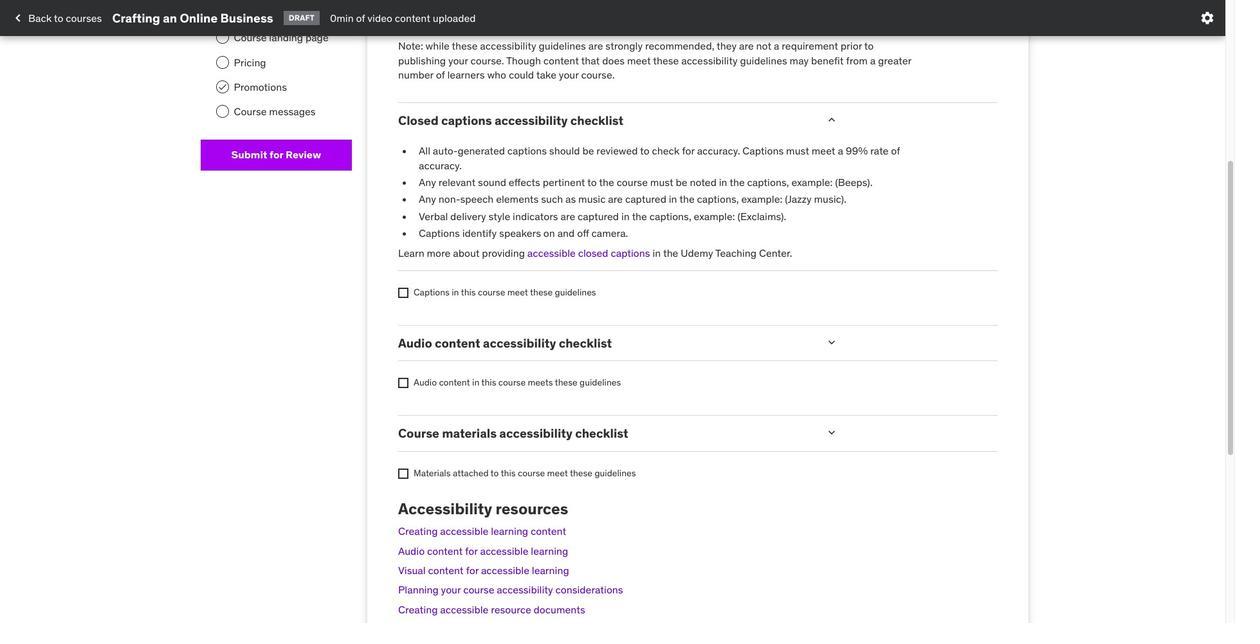 Task type: vqa. For each thing, say whether or not it's contained in the screenshot.
the middle captions
yes



Task type: describe. For each thing, give the bounding box(es) containing it.
indicators
[[513, 210, 558, 223]]

guidelines.
[[748, 20, 797, 33]]

planning your course accessibility considerations
[[398, 583, 623, 596]]

to down you
[[443, 5, 453, 18]]

xsmall image for audio content in this course meets these guidelines
[[398, 378, 409, 388]]

course landing page link
[[200, 25, 352, 50]]

(beeps).
[[836, 176, 873, 189]]

new
[[564, 5, 583, 18]]

audio for audio content for accessible learning
[[398, 544, 425, 557]]

an
[[163, 10, 177, 25]]

captions inside all auto-generated captions should be reviewed to check for accuracy. captions must meet a 99% rate of accuracy. any relevant sound effects pertinent to the course must be noted in the captions, example: (beeps). any non-speech elements such as music are captured in the captions, example: (jazzy music). verbal delivery style indicators are captured in the captions, example: (exclaims). captions identify speakers on and off camera.
[[508, 144, 547, 157]]

publishing
[[398, 54, 446, 67]]

0 horizontal spatial must
[[651, 176, 674, 189]]

may
[[790, 54, 809, 67]]

accessible inside to help you create accessible course content, we've provided instructors with recommendations and best practices to consider while creating new courses or updating existing content. please review these accessibility recommendations and checklists to indicate whether your course meets the guidelines.
[[484, 0, 533, 4]]

2 vertical spatial captions
[[414, 286, 450, 298]]

visual content for accessible learning
[[398, 564, 569, 577]]

page
[[306, 31, 329, 44]]

online
[[180, 10, 218, 25]]

promotions
[[234, 81, 287, 93]]

(exclaims).
[[738, 210, 787, 223]]

in down audio content accessibility checklist
[[472, 377, 480, 388]]

effects
[[509, 176, 541, 189]]

course for course materials accessibility checklist
[[398, 425, 440, 441]]

these up learners at the top
[[452, 39, 478, 52]]

xsmall image for captions in this course meet these guidelines
[[398, 288, 409, 298]]

accessibility inside to help you create accessible course content, we've provided instructors with recommendations and best practices to consider while creating new courses or updating existing content. please review these accessibility recommendations and checklists to indicate whether your course meets the guidelines.
[[851, 5, 907, 18]]

incomplete image
[[216, 105, 229, 118]]

resources
[[496, 499, 569, 519]]

these down audio content accessibility checklist dropdown button
[[555, 377, 578, 388]]

these down course materials accessibility checklist dropdown button
[[570, 467, 593, 479]]

planning
[[398, 583, 439, 596]]

greater
[[879, 54, 912, 67]]

guidelines down the accessible closed captions link at the top of page
[[555, 286, 596, 298]]

off
[[577, 227, 589, 240]]

incomplete image for course landing page
[[216, 31, 229, 44]]

accessibility up audio content in this course meets these guidelines
[[483, 335, 556, 351]]

does
[[603, 54, 625, 67]]

on
[[544, 227, 555, 240]]

generated
[[458, 144, 505, 157]]

small image for course materials accessibility checklist
[[826, 426, 839, 439]]

the up the music
[[599, 176, 615, 189]]

are right the music
[[608, 193, 623, 206]]

your right take
[[559, 68, 579, 81]]

learning for audio content for accessible learning
[[531, 544, 569, 557]]

course up landing
[[279, 7, 312, 20]]

submit for review button
[[200, 140, 352, 170]]

for down "audio content for accessible learning" 'link'
[[466, 564, 479, 577]]

documents
[[534, 603, 586, 616]]

course down the providing
[[478, 286, 505, 298]]

1 horizontal spatial accuracy.
[[697, 144, 740, 157]]

2 vertical spatial example:
[[694, 210, 735, 223]]

the right noted
[[730, 176, 745, 189]]

to right attached
[[491, 467, 499, 479]]

audio content accessibility checklist button
[[398, 335, 815, 351]]

course for course landing page
[[234, 31, 267, 44]]

take
[[537, 68, 557, 81]]

camera.
[[592, 227, 628, 240]]

accessibility down they
[[682, 54, 738, 67]]

pricing link
[[200, 50, 352, 75]]

though
[[506, 54, 541, 67]]

back to courses
[[28, 11, 102, 24]]

closed
[[398, 113, 439, 128]]

small image
[[826, 114, 839, 126]]

prior
[[841, 39, 862, 52]]

promotions link
[[200, 75, 352, 99]]

creating accessible learning content link
[[398, 525, 567, 538]]

back
[[28, 11, 52, 24]]

we've
[[609, 0, 635, 4]]

elements
[[496, 193, 539, 206]]

0 horizontal spatial courses
[[66, 11, 102, 24]]

audio for audio content in this course meets these guidelines
[[414, 377, 437, 388]]

that
[[582, 54, 600, 67]]

creating inside accessibility resources creating accessible learning content
[[398, 525, 438, 538]]

video
[[368, 11, 393, 24]]

small image for audio content accessibility checklist
[[826, 336, 839, 349]]

course down audio content accessibility checklist
[[499, 377, 526, 388]]

your up course landing page link
[[255, 7, 277, 20]]

learn more about providing accessible closed captions in the udemy teaching center.
[[398, 246, 793, 259]]

instructors
[[680, 0, 730, 4]]

best
[[860, 0, 880, 4]]

accessible up planning your course accessibility considerations link
[[481, 564, 530, 577]]

0min
[[330, 11, 354, 24]]

these down on
[[530, 286, 553, 298]]

speech
[[460, 193, 494, 206]]

1 any from the top
[[419, 176, 436, 189]]

note:
[[398, 39, 423, 52]]

udemy
[[681, 246, 714, 259]]

to up the music
[[588, 176, 597, 189]]

course messages
[[234, 105, 316, 118]]

the up learn more about providing accessible closed captions in the udemy teaching center.
[[632, 210, 647, 223]]

of inside note: while these accessibility guidelines are strongly recommended, they are not a requirement prior to publishing your course. though content that does meet these accessibility guidelines may benefit from a greater number of learners who could take your course.
[[436, 68, 445, 81]]

should
[[550, 144, 580, 157]]

resource
[[491, 603, 531, 616]]

0 vertical spatial of
[[356, 11, 365, 24]]

identify
[[463, 227, 497, 240]]

to down creating
[[552, 20, 562, 33]]

to right the back
[[54, 11, 63, 24]]

the inside to help you create accessible course content, we've provided instructors with recommendations and best practices to consider while creating new courses or updating existing content. please review these accessibility recommendations and checklists to indicate whether your course meets the guidelines.
[[730, 20, 745, 33]]

learning for visual content for accessible learning
[[532, 564, 569, 577]]

requirement
[[782, 39, 839, 52]]

are up that
[[589, 39, 603, 52]]

1 horizontal spatial captions,
[[697, 193, 739, 206]]

checklist for course materials accessibility checklist
[[576, 425, 629, 441]]

to
[[398, 0, 409, 4]]

learning inside accessibility resources creating accessible learning content
[[491, 525, 529, 538]]

guidelines down not at the right top of the page
[[740, 54, 788, 67]]

teaching
[[716, 246, 757, 259]]

audio content for accessible learning link
[[398, 544, 569, 557]]

1 horizontal spatial must
[[787, 144, 810, 157]]

closed captions accessibility checklist button
[[398, 113, 815, 128]]

course up the resources
[[518, 467, 545, 479]]

course materials accessibility checklist
[[398, 425, 629, 441]]

0 vertical spatial captions
[[441, 113, 492, 128]]

the down noted
[[680, 193, 695, 206]]

creating accessible resource documents link
[[398, 603, 586, 616]]

crafting
[[112, 10, 160, 25]]

0 horizontal spatial captured
[[578, 210, 619, 223]]

whether
[[603, 20, 641, 33]]

in down check
[[669, 193, 677, 206]]

accessibility resources creating accessible learning content
[[398, 499, 569, 538]]

recommended,
[[645, 39, 715, 52]]

strongly
[[606, 39, 643, 52]]

meet inside all auto-generated captions should be reviewed to check for accuracy. captions must meet a 99% rate of accuracy. any relevant sound effects pertinent to the course must be noted in the captions, example: (beeps). any non-speech elements such as music are captured in the captions, example: (jazzy music). verbal delivery style indicators are captured in the captions, example: (exclaims). captions identify speakers on and off camera.
[[812, 144, 836, 157]]

checklists
[[504, 20, 550, 33]]

checklist for closed captions accessibility checklist
[[571, 113, 624, 128]]

sound
[[478, 176, 507, 189]]

accessibility up 'though'
[[480, 39, 537, 52]]

center.
[[759, 246, 793, 259]]

1 horizontal spatial example:
[[742, 193, 783, 206]]

learners
[[448, 68, 485, 81]]

non-
[[439, 193, 460, 206]]

a inside all auto-generated captions should be reviewed to check for accuracy. captions must meet a 99% rate of accuracy. any relevant sound effects pertinent to the course must be noted in the captions, example: (beeps). any non-speech elements such as music are captured in the captions, example: (jazzy music). verbal delivery style indicators are captured in the captions, example: (exclaims). captions identify speakers on and off camera.
[[838, 144, 844, 157]]

help
[[412, 0, 431, 4]]

incomplete image for pricing
[[216, 56, 229, 69]]

please
[[758, 5, 788, 18]]

attached
[[453, 467, 489, 479]]

closed captions accessibility checklist
[[398, 113, 624, 128]]

2 horizontal spatial and
[[840, 0, 857, 4]]

publish your course
[[216, 7, 312, 20]]

music
[[579, 193, 606, 206]]

noted
[[690, 176, 717, 189]]



Task type: locate. For each thing, give the bounding box(es) containing it.
course. up who on the left top of page
[[471, 54, 504, 67]]

2 vertical spatial captions
[[611, 246, 650, 259]]

while inside note: while these accessibility guidelines are strongly recommended, they are not a requirement prior to publishing your course. though content that does meet these accessibility guidelines may benefit from a greater number of learners who could take your course.
[[426, 39, 450, 52]]

of inside all auto-generated captions should be reviewed to check for accuracy. captions must meet a 99% rate of accuracy. any relevant sound effects pertinent to the course must be noted in the captions, example: (beeps). any non-speech elements such as music are captured in the captions, example: (jazzy music). verbal delivery style indicators are captured in the captions, example: (exclaims). captions identify speakers on and off camera.
[[892, 144, 901, 157]]

1 vertical spatial checklist
[[559, 335, 612, 351]]

the down content.
[[730, 20, 745, 33]]

1 vertical spatial recommendations
[[398, 20, 482, 33]]

course up recommended,
[[666, 20, 697, 33]]

your inside to help you create accessible course content, we've provided instructors with recommendations and best practices to consider while creating new courses or updating existing content. please review these accessibility recommendations and checklists to indicate whether your course meets the guidelines.
[[643, 20, 663, 33]]

are left not at the right top of the page
[[740, 39, 754, 52]]

2 vertical spatial of
[[892, 144, 901, 157]]

course for course messages
[[234, 105, 267, 118]]

captions in this course meet these guidelines
[[414, 286, 596, 298]]

number
[[398, 68, 434, 81]]

accuracy. down auto-
[[419, 159, 462, 172]]

a right not at the right top of the page
[[774, 39, 780, 52]]

0 vertical spatial incomplete image
[[216, 31, 229, 44]]

indicate
[[564, 20, 601, 33]]

1 vertical spatial any
[[419, 193, 436, 206]]

content,
[[569, 0, 607, 4]]

1 small image from the top
[[826, 336, 839, 349]]

any left relevant
[[419, 176, 436, 189]]

course.
[[471, 54, 504, 67], [581, 68, 615, 81]]

could
[[509, 68, 534, 81]]

0 vertical spatial small image
[[826, 336, 839, 349]]

1 vertical spatial example:
[[742, 193, 783, 206]]

0 vertical spatial must
[[787, 144, 810, 157]]

2 vertical spatial captions,
[[650, 210, 692, 223]]

must up (jazzy
[[787, 144, 810, 157]]

they
[[717, 39, 737, 52]]

from
[[847, 54, 868, 67]]

completed image
[[217, 82, 228, 92]]

for down creating accessible learning content link
[[465, 544, 478, 557]]

0 horizontal spatial recommendations
[[398, 20, 482, 33]]

incomplete image up completed element
[[216, 56, 229, 69]]

courses inside to help you create accessible course content, we've provided instructors with recommendations and best practices to consider while creating new courses or updating existing content. please review these accessibility recommendations and checklists to indicate whether your course meets the guidelines.
[[585, 5, 621, 18]]

and down consider
[[484, 20, 501, 33]]

recommendations
[[754, 0, 838, 4], [398, 20, 482, 33]]

accessible down on
[[528, 246, 576, 259]]

creating
[[523, 5, 561, 18]]

rate
[[871, 144, 889, 157]]

0 vertical spatial and
[[840, 0, 857, 4]]

meet down the providing
[[508, 286, 528, 298]]

1 horizontal spatial be
[[676, 176, 688, 189]]

0 vertical spatial creating
[[398, 525, 438, 538]]

are down as
[[561, 210, 576, 223]]

all
[[419, 144, 431, 157]]

course up materials
[[398, 425, 440, 441]]

1 vertical spatial meets
[[528, 377, 553, 388]]

0 horizontal spatial captions,
[[650, 210, 692, 223]]

1 vertical spatial this
[[482, 377, 497, 388]]

small image
[[826, 336, 839, 349], [826, 426, 839, 439]]

this right attached
[[501, 467, 516, 479]]

must down check
[[651, 176, 674, 189]]

creating down planning
[[398, 603, 438, 616]]

auto-
[[433, 144, 458, 157]]

2 horizontal spatial this
[[501, 467, 516, 479]]

captions, up (exclaims).
[[748, 176, 789, 189]]

2 creating from the top
[[398, 603, 438, 616]]

of right 0min
[[356, 11, 365, 24]]

1 vertical spatial course.
[[581, 68, 615, 81]]

1 horizontal spatial of
[[436, 68, 445, 81]]

1 vertical spatial a
[[871, 54, 876, 67]]

while up checklists
[[497, 5, 521, 18]]

1 vertical spatial of
[[436, 68, 445, 81]]

accessible down visual content for accessible learning
[[440, 603, 489, 616]]

meet inside note: while these accessibility guidelines are strongly recommended, they are not a requirement prior to publishing your course. though content that does meet these accessibility guidelines may benefit from a greater number of learners who could take your course.
[[627, 54, 651, 67]]

1 vertical spatial incomplete image
[[216, 56, 229, 69]]

2 vertical spatial and
[[558, 227, 575, 240]]

captions, down noted
[[697, 193, 739, 206]]

landing
[[269, 31, 303, 44]]

audio content accessibility checklist
[[398, 335, 612, 351]]

2 vertical spatial audio
[[398, 544, 425, 557]]

messages
[[269, 105, 316, 118]]

style
[[489, 210, 511, 223]]

course landing page
[[234, 31, 329, 44]]

captions down the "camera."
[[611, 246, 650, 259]]

0 horizontal spatial while
[[426, 39, 450, 52]]

0 horizontal spatial accuracy.
[[419, 159, 462, 172]]

2 incomplete image from the top
[[216, 56, 229, 69]]

0 vertical spatial example:
[[792, 176, 833, 189]]

example: down noted
[[694, 210, 735, 223]]

course messages link
[[200, 99, 352, 124]]

1 vertical spatial captured
[[578, 210, 619, 223]]

captions
[[743, 144, 784, 157], [419, 227, 460, 240], [414, 286, 450, 298]]

meet up the resources
[[547, 467, 568, 479]]

0 vertical spatial be
[[583, 144, 594, 157]]

0 vertical spatial audio
[[398, 335, 432, 351]]

be right 'should'
[[583, 144, 594, 157]]

2 xsmall image from the top
[[398, 378, 409, 388]]

while
[[497, 5, 521, 18], [426, 39, 450, 52]]

2 horizontal spatial a
[[871, 54, 876, 67]]

pertinent
[[543, 176, 585, 189]]

be left noted
[[676, 176, 688, 189]]

be
[[583, 144, 594, 157], [676, 176, 688, 189]]

0 vertical spatial learning
[[491, 525, 529, 538]]

captured up the "camera."
[[626, 193, 667, 206]]

0 horizontal spatial be
[[583, 144, 594, 157]]

1 horizontal spatial courses
[[585, 5, 621, 18]]

accessible closed captions link
[[528, 246, 650, 259]]

accessible up visual content for accessible learning
[[480, 544, 529, 557]]

0 vertical spatial recommendations
[[754, 0, 838, 4]]

learning
[[491, 525, 529, 538], [531, 544, 569, 557], [532, 564, 569, 577]]

your right planning
[[441, 583, 461, 596]]

in right noted
[[719, 176, 728, 189]]

and inside all auto-generated captions should be reviewed to check for accuracy. captions must meet a 99% rate of accuracy. any relevant sound effects pertinent to the course must be noted in the captions, example: (beeps). any non-speech elements such as music are captured in the captions, example: (jazzy music). verbal delivery style indicators are captured in the captions, example: (exclaims). captions identify speakers on and off camera.
[[558, 227, 575, 240]]

any
[[419, 176, 436, 189], [419, 193, 436, 206]]

1 horizontal spatial captured
[[626, 193, 667, 206]]

2 small image from the top
[[826, 426, 839, 439]]

for right check
[[682, 144, 695, 157]]

0 vertical spatial captions
[[743, 144, 784, 157]]

visual content for accessible learning link
[[398, 564, 569, 577]]

1 vertical spatial xsmall image
[[398, 378, 409, 388]]

delivery
[[451, 210, 486, 223]]

this for content
[[482, 377, 497, 388]]

accessible up checklists
[[484, 0, 533, 4]]

these inside to help you create accessible course content, we've provided instructors with recommendations and best practices to consider while creating new courses or updating existing content. please review these accessibility recommendations and checklists to indicate whether your course meets the guidelines.
[[823, 5, 849, 18]]

existing
[[679, 5, 715, 18]]

you
[[434, 0, 450, 4]]

course settings image
[[1200, 10, 1216, 26]]

accessibility up 'should'
[[495, 113, 568, 128]]

uploaded
[[433, 11, 476, 24]]

2 horizontal spatial example:
[[792, 176, 833, 189]]

to
[[443, 5, 453, 18], [54, 11, 63, 24], [552, 20, 562, 33], [865, 39, 874, 52], [640, 144, 650, 157], [588, 176, 597, 189], [491, 467, 499, 479]]

the left the "udemy"
[[663, 246, 679, 259]]

1 vertical spatial course
[[234, 105, 267, 118]]

0 vertical spatial this
[[461, 286, 476, 298]]

1 vertical spatial accuracy.
[[419, 159, 462, 172]]

a left 99%
[[838, 144, 844, 157]]

1 vertical spatial be
[[676, 176, 688, 189]]

0min of video content uploaded
[[330, 11, 476, 24]]

content inside accessibility resources creating accessible learning content
[[531, 525, 567, 538]]

considerations
[[556, 583, 623, 596]]

these down recommended,
[[653, 54, 679, 67]]

captions, up the "udemy"
[[650, 210, 692, 223]]

1 horizontal spatial captions
[[508, 144, 547, 157]]

meets
[[699, 20, 728, 33], [528, 377, 553, 388]]

planning your course accessibility considerations link
[[398, 583, 623, 596]]

note: while these accessibility guidelines are strongly recommended, they are not a requirement prior to publishing your course. though content that does meet these accessibility guidelines may benefit from a greater number of learners who could take your course.
[[398, 39, 912, 81]]

2 horizontal spatial captions
[[611, 246, 650, 259]]

creating
[[398, 525, 438, 538], [398, 603, 438, 616]]

1 vertical spatial captions,
[[697, 193, 739, 206]]

accuracy. up noted
[[697, 144, 740, 157]]

for left review
[[270, 148, 283, 161]]

1 xsmall image from the top
[[398, 288, 409, 298]]

0 vertical spatial course
[[234, 31, 267, 44]]

in up the "camera."
[[622, 210, 630, 223]]

consider
[[455, 5, 494, 18]]

meet down the strongly
[[627, 54, 651, 67]]

1 creating from the top
[[398, 525, 438, 538]]

course inside all auto-generated captions should be reviewed to check for accuracy. captions must meet a 99% rate of accuracy. any relevant sound effects pertinent to the course must be noted in the captions, example: (beeps). any non-speech elements such as music are captured in the captions, example: (jazzy music). verbal delivery style indicators are captured in the captions, example: (exclaims). captions identify speakers on and off camera.
[[617, 176, 648, 189]]

relevant
[[439, 176, 476, 189]]

incomplete image
[[216, 31, 229, 44], [216, 56, 229, 69]]

2 vertical spatial course
[[398, 425, 440, 441]]

1 horizontal spatial recommendations
[[754, 0, 838, 4]]

0 horizontal spatial of
[[356, 11, 365, 24]]

audio for audio content accessibility checklist
[[398, 335, 432, 351]]

incomplete image inside the pricing link
[[216, 56, 229, 69]]

medium image
[[10, 10, 26, 26]]

content inside note: while these accessibility guidelines are strongly recommended, they are not a requirement prior to publishing your course. though content that does meet these accessibility guidelines may benefit from a greater number of learners who could take your course.
[[544, 54, 579, 67]]

in down about
[[452, 286, 459, 298]]

course down visual content for accessible learning
[[464, 583, 495, 596]]

while up publishing at top
[[426, 39, 450, 52]]

check
[[652, 144, 680, 157]]

accessible up "audio content for accessible learning" 'link'
[[440, 525, 489, 538]]

any up verbal
[[419, 193, 436, 206]]

creating down accessibility
[[398, 525, 438, 538]]

0 horizontal spatial captions
[[441, 113, 492, 128]]

0 vertical spatial any
[[419, 176, 436, 189]]

to inside note: while these accessibility guidelines are strongly recommended, they are not a requirement prior to publishing your course. though content that does meet these accessibility guidelines may benefit from a greater number of learners who could take your course.
[[865, 39, 874, 52]]

1 horizontal spatial a
[[838, 144, 844, 157]]

1 horizontal spatial course.
[[581, 68, 615, 81]]

1 vertical spatial while
[[426, 39, 450, 52]]

example: up (jazzy
[[792, 176, 833, 189]]

to right prior
[[865, 39, 874, 52]]

1 horizontal spatial meets
[[699, 20, 728, 33]]

0 vertical spatial captured
[[626, 193, 667, 206]]

or
[[624, 5, 633, 18]]

0 horizontal spatial course.
[[471, 54, 504, 67]]

are
[[589, 39, 603, 52], [740, 39, 754, 52], [608, 193, 623, 206], [561, 210, 576, 223]]

example:
[[792, 176, 833, 189], [742, 193, 783, 206], [694, 210, 735, 223]]

xsmall image
[[398, 468, 409, 479]]

submit
[[231, 148, 267, 161]]

course. down that
[[581, 68, 615, 81]]

0 vertical spatial while
[[497, 5, 521, 18]]

2 vertical spatial checklist
[[576, 425, 629, 441]]

and left best
[[840, 0, 857, 4]]

2 vertical spatial a
[[838, 144, 844, 157]]

guidelines down audio content accessibility checklist dropdown button
[[580, 377, 621, 388]]

1 vertical spatial and
[[484, 20, 501, 33]]

this down audio content accessibility checklist
[[482, 377, 497, 388]]

this down about
[[461, 286, 476, 298]]

meets down audio content accessibility checklist
[[528, 377, 553, 388]]

learn
[[398, 246, 425, 259]]

course down business
[[234, 31, 267, 44]]

example: up (exclaims).
[[742, 193, 783, 206]]

of down publishing at top
[[436, 68, 445, 81]]

1 horizontal spatial this
[[482, 377, 497, 388]]

2 horizontal spatial of
[[892, 144, 901, 157]]

recommendations down you
[[398, 20, 482, 33]]

for inside button
[[270, 148, 283, 161]]

guidelines down indicate
[[539, 39, 586, 52]]

0 vertical spatial captions,
[[748, 176, 789, 189]]

visual
[[398, 564, 426, 577]]

to left check
[[640, 144, 650, 157]]

a
[[774, 39, 780, 52], [871, 54, 876, 67], [838, 144, 844, 157]]

course down reviewed at the top of page
[[617, 176, 648, 189]]

1 vertical spatial small image
[[826, 426, 839, 439]]

benefit
[[812, 54, 844, 67]]

to help you create accessible course content, we've provided instructors with recommendations and best practices to consider while creating new courses or updating existing content. please review these accessibility recommendations and checklists to indicate whether your course meets the guidelines.
[[398, 0, 907, 33]]

meets inside to help you create accessible course content, we've provided instructors with recommendations and best practices to consider while creating new courses or updating existing content. please review these accessibility recommendations and checklists to indicate whether your course meets the guidelines.
[[699, 20, 728, 33]]

providing
[[482, 246, 525, 259]]

0 horizontal spatial meets
[[528, 377, 553, 388]]

your up learners at the top
[[449, 54, 468, 67]]

materials
[[414, 467, 451, 479]]

content
[[395, 11, 431, 24], [544, 54, 579, 67], [435, 335, 481, 351], [439, 377, 470, 388], [531, 525, 567, 538], [427, 544, 463, 557], [428, 564, 464, 577]]

course up creating
[[535, 0, 566, 4]]

while inside to help you create accessible course content, we've provided instructors with recommendations and best practices to consider while creating new courses or updating existing content. please review these accessibility recommendations and checklists to indicate whether your course meets the guidelines.
[[497, 5, 521, 18]]

completed element
[[216, 81, 229, 93]]

for inside all auto-generated captions should be reviewed to check for accuracy. captions must meet a 99% rate of accuracy. any relevant sound effects pertinent to the course must be noted in the captions, example: (beeps). any non-speech elements such as music are captured in the captions, example: (jazzy music). verbal delivery style indicators are captured in the captions, example: (exclaims). captions identify speakers on and off camera.
[[682, 144, 695, 157]]

0 vertical spatial xsmall image
[[398, 288, 409, 298]]

meets down the existing
[[699, 20, 728, 33]]

2 vertical spatial learning
[[532, 564, 569, 577]]

back to courses link
[[10, 7, 102, 29]]

0 horizontal spatial a
[[774, 39, 780, 52]]

1 vertical spatial must
[[651, 176, 674, 189]]

1 vertical spatial learning
[[531, 544, 569, 557]]

submit for review
[[231, 148, 321, 161]]

2 horizontal spatial captions,
[[748, 176, 789, 189]]

as
[[566, 193, 576, 206]]

0 vertical spatial course.
[[471, 54, 504, 67]]

xsmall image
[[398, 288, 409, 298], [398, 378, 409, 388]]

in
[[719, 176, 728, 189], [669, 193, 677, 206], [622, 210, 630, 223], [653, 246, 661, 259], [452, 286, 459, 298], [472, 377, 480, 388]]

0 horizontal spatial and
[[484, 20, 501, 33]]

2 any from the top
[[419, 193, 436, 206]]

reviewed
[[597, 144, 638, 157]]

provided
[[637, 0, 678, 4]]

0 vertical spatial checklist
[[571, 113, 624, 128]]

more
[[427, 246, 451, 259]]

in left the "udemy"
[[653, 246, 661, 259]]

1 incomplete image from the top
[[216, 31, 229, 44]]

with
[[732, 0, 752, 4]]

1 vertical spatial creating
[[398, 603, 438, 616]]

not
[[757, 39, 772, 52]]

accessibility up materials attached to this course meet these guidelines
[[500, 425, 573, 441]]

incomplete image inside course landing page link
[[216, 31, 229, 44]]

course materials accessibility checklist button
[[398, 425, 815, 441]]

review
[[791, 5, 821, 18]]

1 vertical spatial captions
[[419, 227, 460, 240]]

captions
[[441, 113, 492, 128], [508, 144, 547, 157], [611, 246, 650, 259]]

0 vertical spatial meets
[[699, 20, 728, 33]]

updating
[[635, 5, 676, 18]]

1 horizontal spatial while
[[497, 5, 521, 18]]

0 horizontal spatial this
[[461, 286, 476, 298]]

captured down the music
[[578, 210, 619, 223]]

1 vertical spatial audio
[[414, 377, 437, 388]]

guidelines down course materials accessibility checklist dropdown button
[[595, 467, 636, 479]]

checklist for audio content accessibility checklist
[[559, 335, 612, 351]]

meet down small icon
[[812, 144, 836, 157]]

about
[[453, 246, 480, 259]]

0 horizontal spatial example:
[[694, 210, 735, 223]]

captions up "effects"
[[508, 144, 547, 157]]

accessible inside accessibility resources creating accessible learning content
[[440, 525, 489, 538]]

must
[[787, 144, 810, 157], [651, 176, 674, 189]]

materials attached to this course meet these guidelines
[[414, 467, 636, 479]]

1 vertical spatial captions
[[508, 144, 547, 157]]

of
[[356, 11, 365, 24], [436, 68, 445, 81], [892, 144, 901, 157]]

0 vertical spatial a
[[774, 39, 780, 52]]

pricing
[[234, 56, 266, 69]]

publish
[[216, 7, 253, 20]]

this for attached
[[501, 467, 516, 479]]

2 vertical spatial this
[[501, 467, 516, 479]]

1 horizontal spatial and
[[558, 227, 575, 240]]

0 vertical spatial accuracy.
[[697, 144, 740, 157]]

accessibility down best
[[851, 5, 907, 18]]

accessibility up "resource"
[[497, 583, 553, 596]]

of right rate
[[892, 144, 901, 157]]



